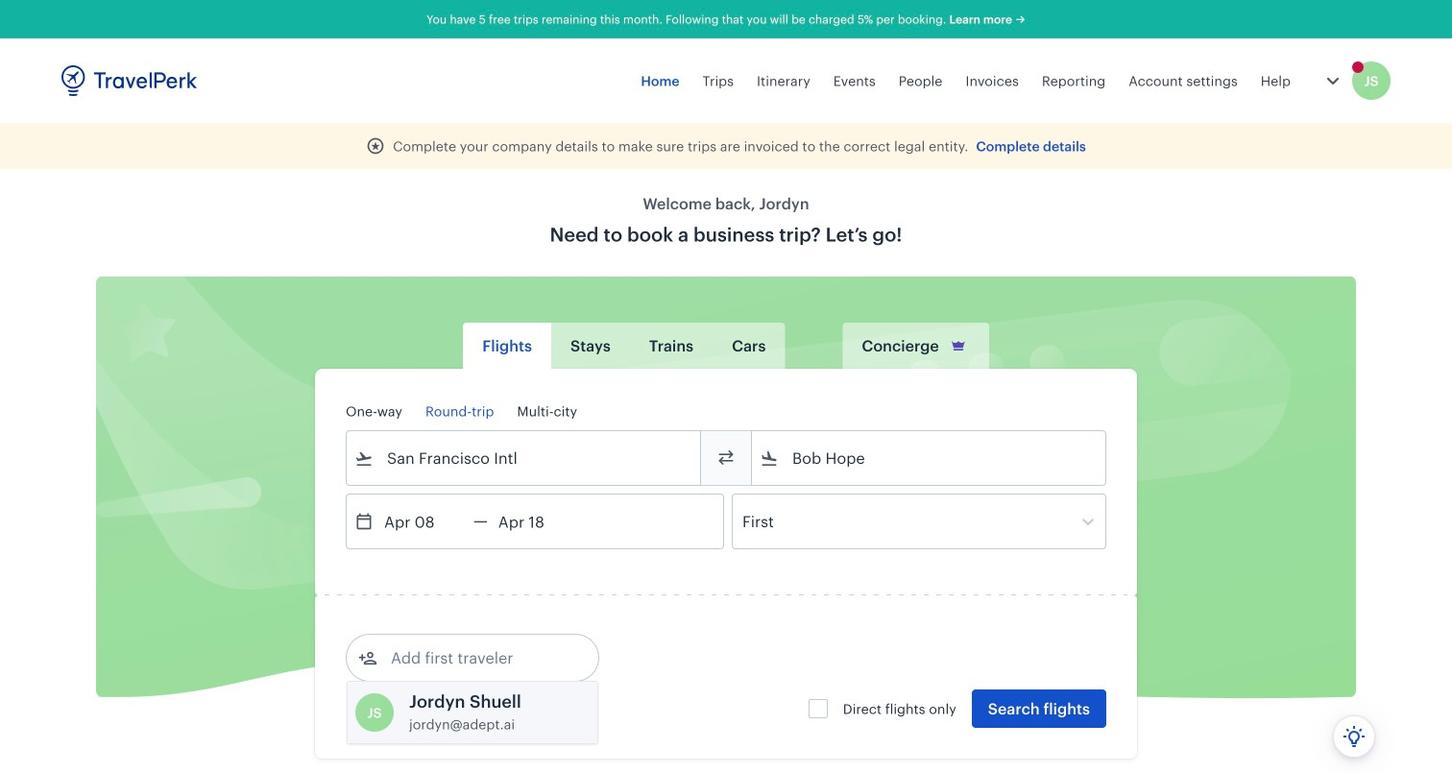 Task type: describe. For each thing, give the bounding box(es) containing it.
To search field
[[779, 443, 1081, 474]]

From search field
[[374, 443, 675, 474]]

Depart text field
[[374, 495, 474, 548]]



Task type: locate. For each thing, give the bounding box(es) containing it.
Return text field
[[488, 495, 588, 548]]

Add first traveler search field
[[377, 643, 577, 673]]



